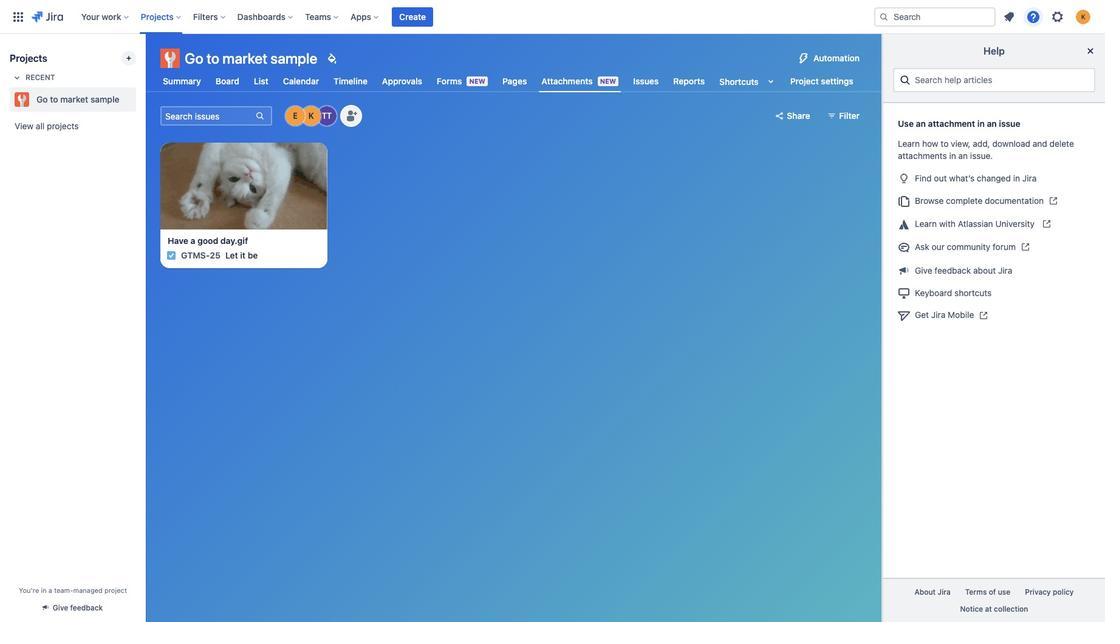 Task type: describe. For each thing, give the bounding box(es) containing it.
filters
[[193, 11, 218, 22]]

list link
[[251, 70, 271, 92]]

Search field
[[874, 7, 996, 26]]

terms of use
[[965, 588, 1010, 597]]

browse
[[915, 196, 944, 206]]

timeline link
[[331, 70, 370, 92]]

use
[[898, 118, 914, 129]]

issue
[[999, 118, 1020, 129]]

give for give feedback about jira
[[915, 265, 932, 276]]

issue.
[[970, 151, 993, 161]]

collapse recent projects image
[[10, 70, 24, 85]]

help image
[[1026, 9, 1041, 24]]

projects button
[[137, 7, 186, 26]]

complete
[[946, 196, 983, 206]]

summary
[[163, 76, 201, 86]]

reports link
[[671, 70, 707, 92]]

add to starred image
[[132, 92, 147, 107]]

automation button
[[792, 49, 867, 68]]

shortcuts button
[[717, 70, 781, 92]]

0 vertical spatial sample
[[271, 50, 317, 67]]

feedback for give feedback
[[70, 604, 103, 613]]

about
[[973, 265, 996, 276]]

have
[[168, 236, 188, 246]]

create project image
[[124, 53, 134, 63]]

timeline
[[334, 76, 368, 86]]

find out what's changed in jira
[[915, 173, 1037, 184]]

learn with atlassian university
[[915, 219, 1037, 229]]

team-
[[54, 587, 73, 595]]

0 horizontal spatial an
[[916, 118, 926, 129]]

sidebar navigation image
[[132, 49, 159, 73]]

ask our community forum
[[915, 242, 1016, 252]]

shortcuts
[[954, 288, 992, 298]]

issues link
[[631, 70, 661, 92]]

about
[[915, 588, 936, 597]]

browse complete documentation
[[915, 196, 1044, 206]]

an inside learn how to view, add, download and delete attachments in an issue.
[[958, 151, 968, 161]]

in up documentation
[[1013, 173, 1020, 184]]

what's
[[949, 173, 975, 184]]

notice at collection
[[960, 605, 1028, 614]]

feedback for give feedback about jira
[[935, 265, 971, 276]]

how
[[922, 138, 938, 149]]

project
[[790, 76, 819, 86]]

get jira mobile link
[[893, 304, 1095, 327]]

teams button
[[301, 7, 343, 26]]

browse complete documentation link
[[893, 190, 1095, 213]]

1 horizontal spatial go to market sample
[[185, 50, 317, 67]]

reports
[[673, 76, 705, 86]]

get
[[915, 310, 929, 320]]

create button
[[392, 7, 433, 26]]

jira inside button
[[938, 588, 951, 597]]

in inside learn how to view, add, download and delete attachments in an issue.
[[949, 151, 956, 161]]

share
[[787, 111, 810, 121]]

filter button
[[822, 106, 867, 126]]

documentation
[[985, 196, 1044, 206]]

and
[[1033, 138, 1047, 149]]

view all projects link
[[10, 115, 136, 137]]

let
[[225, 250, 238, 261]]

all
[[36, 121, 45, 131]]

to inside learn how to view, add, download and delete attachments in an issue.
[[941, 138, 949, 149]]

close image
[[1083, 44, 1098, 58]]

go to market sample link
[[10, 87, 131, 112]]

learn for learn with atlassian university
[[915, 219, 937, 229]]

project
[[104, 587, 127, 595]]

atlassian
[[958, 219, 993, 229]]

list
[[254, 76, 268, 86]]

your work
[[81, 11, 121, 22]]

in up add,
[[977, 118, 985, 129]]

get jira mobile
[[915, 310, 974, 320]]

project settings link
[[788, 70, 856, 92]]

learn for learn how to view, add, download and delete attachments in an issue.
[[898, 138, 920, 149]]

our
[[932, 242, 945, 252]]

teams
[[305, 11, 331, 22]]

issues
[[633, 76, 659, 86]]

find
[[915, 173, 932, 184]]

search image
[[879, 12, 889, 22]]

about jira button
[[907, 585, 958, 601]]

attachment
[[928, 118, 975, 129]]

your
[[81, 11, 99, 22]]

dashboards button
[[234, 7, 298, 26]]

attachments tab
[[539, 70, 621, 92]]

of
[[989, 588, 996, 597]]

share button
[[770, 106, 817, 126]]

you're in a team-managed project
[[19, 587, 127, 595]]

notice
[[960, 605, 983, 614]]

at
[[985, 605, 992, 614]]

recent
[[26, 73, 55, 82]]

add,
[[973, 138, 990, 149]]

view all projects
[[15, 121, 79, 131]]

apps button
[[347, 7, 383, 26]]

gtms-25 let it be
[[181, 250, 258, 261]]

new for forms
[[469, 77, 485, 85]]

policy
[[1053, 588, 1074, 597]]

1 horizontal spatial to
[[207, 50, 219, 67]]

have a good day.gif
[[168, 236, 248, 246]]

university
[[995, 219, 1035, 229]]

privacy policy
[[1025, 588, 1074, 597]]

approvals
[[382, 76, 422, 86]]



Task type: locate. For each thing, give the bounding box(es) containing it.
1 vertical spatial give
[[53, 604, 68, 613]]

jira image
[[32, 9, 63, 24], [32, 9, 63, 24]]

in
[[977, 118, 985, 129], [949, 151, 956, 161], [1013, 173, 1020, 184], [41, 587, 47, 595]]

settings image
[[1050, 9, 1065, 24]]

0 horizontal spatial a
[[48, 587, 52, 595]]

filters button
[[189, 7, 230, 26]]

2 horizontal spatial to
[[941, 138, 949, 149]]

ask
[[915, 242, 929, 252]]

go to market sample up view all projects link
[[36, 94, 119, 104]]

learn how to view, add, download and delete attachments in an issue.
[[898, 138, 1074, 161]]

give down team-
[[53, 604, 68, 613]]

Search help articles field
[[911, 69, 1089, 91]]

go up summary
[[185, 50, 203, 67]]

1 vertical spatial feedback
[[70, 604, 103, 613]]

add people image
[[344, 109, 358, 123]]

learn
[[898, 138, 920, 149], [915, 219, 937, 229]]

learn inside learn how to view, add, download and delete attachments in an issue.
[[898, 138, 920, 149]]

projects up recent
[[10, 53, 47, 64]]

shortcuts
[[719, 76, 759, 87]]

notice at collection link
[[953, 601, 1036, 618]]

0 horizontal spatial projects
[[10, 53, 47, 64]]

community
[[947, 242, 990, 252]]

tab list
[[153, 70, 863, 92]]

you're
[[19, 587, 39, 595]]

banner containing your work
[[0, 0, 1105, 34]]

your work button
[[78, 7, 133, 26]]

0 vertical spatial go
[[185, 50, 203, 67]]

apps
[[351, 11, 371, 22]]

in down view,
[[949, 151, 956, 161]]

new inside attachments tab
[[600, 77, 616, 85]]

0 horizontal spatial sample
[[91, 94, 119, 104]]

an right use
[[916, 118, 926, 129]]

0 vertical spatial to
[[207, 50, 219, 67]]

a left team-
[[48, 587, 52, 595]]

automation image
[[796, 51, 811, 66]]

1 horizontal spatial new
[[600, 77, 616, 85]]

1 vertical spatial a
[[48, 587, 52, 595]]

keyboard
[[915, 288, 952, 298]]

1 new from the left
[[469, 77, 485, 85]]

about jira
[[915, 588, 951, 597]]

forum
[[993, 242, 1016, 252]]

approvals link
[[380, 70, 425, 92]]

changed
[[977, 173, 1011, 184]]

1 horizontal spatial give
[[915, 265, 932, 276]]

set project background image
[[325, 51, 339, 66]]

1 horizontal spatial sample
[[271, 50, 317, 67]]

market
[[223, 50, 267, 67], [60, 94, 88, 104]]

feedback
[[935, 265, 971, 276], [70, 604, 103, 613]]

market up list
[[223, 50, 267, 67]]

managed
[[73, 587, 103, 595]]

to up board
[[207, 50, 219, 67]]

your profile and settings image
[[1076, 9, 1091, 24]]

0 horizontal spatial new
[[469, 77, 485, 85]]

feedback inside give feedback about jira link
[[935, 265, 971, 276]]

collection
[[994, 605, 1028, 614]]

give feedback
[[53, 604, 103, 613]]

0 vertical spatial learn
[[898, 138, 920, 149]]

filter
[[839, 111, 860, 121]]

terms of use link
[[958, 585, 1018, 601]]

25
[[210, 250, 221, 261]]

0 vertical spatial market
[[223, 50, 267, 67]]

0 vertical spatial projects
[[141, 11, 174, 22]]

learn up attachments
[[898, 138, 920, 149]]

download
[[992, 138, 1030, 149]]

task image
[[166, 251, 176, 261]]

0 horizontal spatial go to market sample
[[36, 94, 119, 104]]

calendar link
[[281, 70, 321, 92]]

1 vertical spatial learn
[[915, 219, 937, 229]]

go down recent
[[36, 94, 48, 104]]

primary element
[[7, 0, 865, 34]]

new right forms
[[469, 77, 485, 85]]

1 horizontal spatial a
[[190, 236, 195, 246]]

learn with atlassian university link
[[893, 213, 1095, 236]]

feedback up keyboard shortcuts
[[935, 265, 971, 276]]

gtms-
[[181, 250, 210, 261]]

a
[[190, 236, 195, 246], [48, 587, 52, 595]]

sample up calendar
[[271, 50, 317, 67]]

0 vertical spatial feedback
[[935, 265, 971, 276]]

0 horizontal spatial to
[[50, 94, 58, 104]]

dashboards
[[237, 11, 286, 22]]

appswitcher icon image
[[11, 9, 26, 24]]

keyboard shortcuts link
[[893, 282, 1095, 304]]

settings
[[821, 76, 853, 86]]

pages link
[[500, 70, 529, 92]]

1 vertical spatial market
[[60, 94, 88, 104]]

0 vertical spatial go to market sample
[[185, 50, 317, 67]]

0 horizontal spatial go
[[36, 94, 48, 104]]

projects right the work
[[141, 11, 174, 22]]

notifications image
[[1002, 9, 1016, 24]]

1 vertical spatial projects
[[10, 53, 47, 64]]

feedback down managed
[[70, 604, 103, 613]]

give down ask
[[915, 265, 932, 276]]

1 vertical spatial go to market sample
[[36, 94, 119, 104]]

be
[[248, 250, 258, 261]]

it
[[240, 250, 245, 261]]

2 vertical spatial to
[[941, 138, 949, 149]]

learn left with
[[915, 219, 937, 229]]

use an attachment in an issue
[[898, 118, 1020, 129]]

projects inside dropdown button
[[141, 11, 174, 22]]

learn inside learn with atlassian university link
[[915, 219, 937, 229]]

give
[[915, 265, 932, 276], [53, 604, 68, 613]]

out
[[934, 173, 947, 184]]

0 horizontal spatial give
[[53, 604, 68, 613]]

an left issue
[[987, 118, 997, 129]]

sample left add to starred image
[[91, 94, 119, 104]]

to right how
[[941, 138, 949, 149]]

to down recent
[[50, 94, 58, 104]]

projects
[[141, 11, 174, 22], [10, 53, 47, 64]]

1 vertical spatial go
[[36, 94, 48, 104]]

market up view all projects link
[[60, 94, 88, 104]]

0 horizontal spatial market
[[60, 94, 88, 104]]

privacy
[[1025, 588, 1051, 597]]

1 horizontal spatial market
[[223, 50, 267, 67]]

2 horizontal spatial an
[[987, 118, 997, 129]]

keyboard shortcuts
[[915, 288, 992, 298]]

1 vertical spatial to
[[50, 94, 58, 104]]

feedback inside give feedback button
[[70, 604, 103, 613]]

terms
[[965, 588, 987, 597]]

0 horizontal spatial feedback
[[70, 604, 103, 613]]

tab list containing attachments
[[153, 70, 863, 92]]

projects
[[47, 121, 79, 131]]

1 horizontal spatial an
[[958, 151, 968, 161]]

give feedback about jira link
[[893, 259, 1095, 282]]

automation
[[813, 53, 860, 63]]

1 horizontal spatial projects
[[141, 11, 174, 22]]

2 new from the left
[[600, 77, 616, 85]]

1 vertical spatial sample
[[91, 94, 119, 104]]

1 horizontal spatial feedback
[[935, 265, 971, 276]]

new
[[469, 77, 485, 85], [600, 77, 616, 85]]

attachments
[[542, 76, 593, 86]]

find out what's changed in jira link
[[893, 167, 1095, 190]]

good
[[197, 236, 218, 246]]

create
[[399, 11, 426, 22]]

jira
[[1022, 173, 1037, 184], [998, 265, 1012, 276], [931, 310, 946, 320], [938, 588, 951, 597]]

a up gtms-
[[190, 236, 195, 246]]

1 horizontal spatial go
[[185, 50, 203, 67]]

forms
[[437, 76, 462, 86]]

banner
[[0, 0, 1105, 34]]

work
[[102, 11, 121, 22]]

pages
[[502, 76, 527, 86]]

0 vertical spatial a
[[190, 236, 195, 246]]

board link
[[213, 70, 242, 92]]

an
[[916, 118, 926, 129], [987, 118, 997, 129], [958, 151, 968, 161]]

view,
[[951, 138, 970, 149]]

view
[[15, 121, 33, 131]]

new left the 'issues' at the right top of page
[[600, 77, 616, 85]]

summary link
[[160, 70, 203, 92]]

give for give feedback
[[53, 604, 68, 613]]

project settings
[[790, 76, 853, 86]]

give inside button
[[53, 604, 68, 613]]

0 vertical spatial give
[[915, 265, 932, 276]]

go to market sample up list
[[185, 50, 317, 67]]

to
[[207, 50, 219, 67], [50, 94, 58, 104], [941, 138, 949, 149]]

board
[[216, 76, 239, 86]]

an down view,
[[958, 151, 968, 161]]

Search issues text field
[[162, 108, 254, 125]]

new for attachments
[[600, 77, 616, 85]]

go inside go to market sample link
[[36, 94, 48, 104]]

mobile
[[948, 310, 974, 320]]

in right you're
[[41, 587, 47, 595]]

go to market sample
[[185, 50, 317, 67], [36, 94, 119, 104]]



Task type: vqa. For each thing, say whether or not it's contained in the screenshot.
Content creation for guides
no



